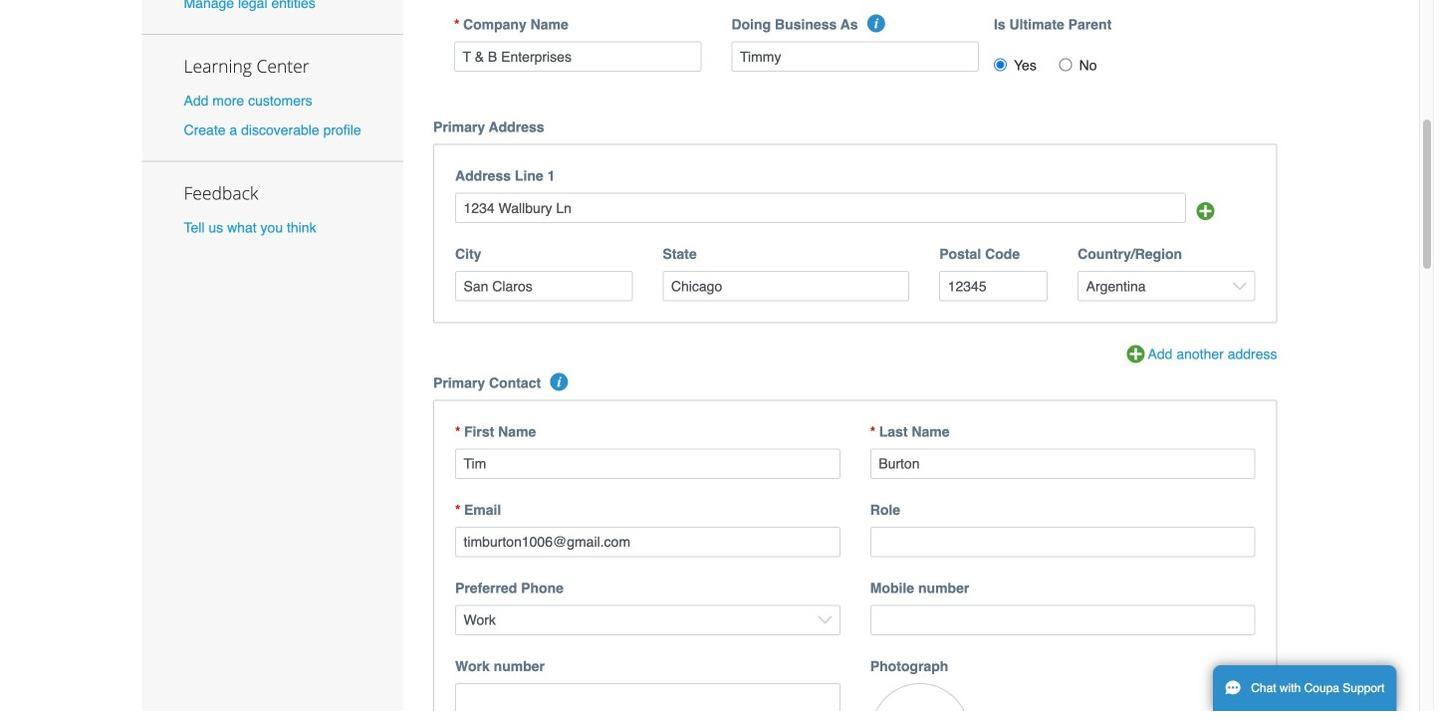 Task type: describe. For each thing, give the bounding box(es) containing it.
1 vertical spatial additional information image
[[550, 373, 568, 391]]



Task type: vqa. For each thing, say whether or not it's contained in the screenshot.
topmost manage link
no



Task type: locate. For each thing, give the bounding box(es) containing it.
0 vertical spatial additional information image
[[868, 15, 886, 32]]

0 horizontal spatial additional information image
[[550, 373, 568, 391]]

additional information image
[[868, 15, 886, 32], [550, 373, 568, 391]]

1 horizontal spatial additional information image
[[868, 15, 886, 32]]

None text field
[[454, 41, 702, 72], [732, 41, 979, 72], [455, 271, 633, 301], [663, 271, 910, 301], [940, 271, 1048, 301], [455, 449, 841, 479], [870, 605, 1256, 636], [454, 41, 702, 72], [732, 41, 979, 72], [455, 271, 633, 301], [663, 271, 910, 301], [940, 271, 1048, 301], [455, 449, 841, 479], [870, 605, 1256, 636]]

None text field
[[455, 193, 1186, 223], [870, 449, 1256, 479], [455, 527, 841, 557], [870, 527, 1256, 557], [455, 683, 841, 711], [455, 193, 1186, 223], [870, 449, 1256, 479], [455, 527, 841, 557], [870, 527, 1256, 557], [455, 683, 841, 711]]

photograph image
[[870, 683, 970, 711]]

add image
[[1197, 202, 1215, 220]]

None radio
[[994, 58, 1007, 71], [1060, 58, 1073, 71], [994, 58, 1007, 71], [1060, 58, 1073, 71]]



